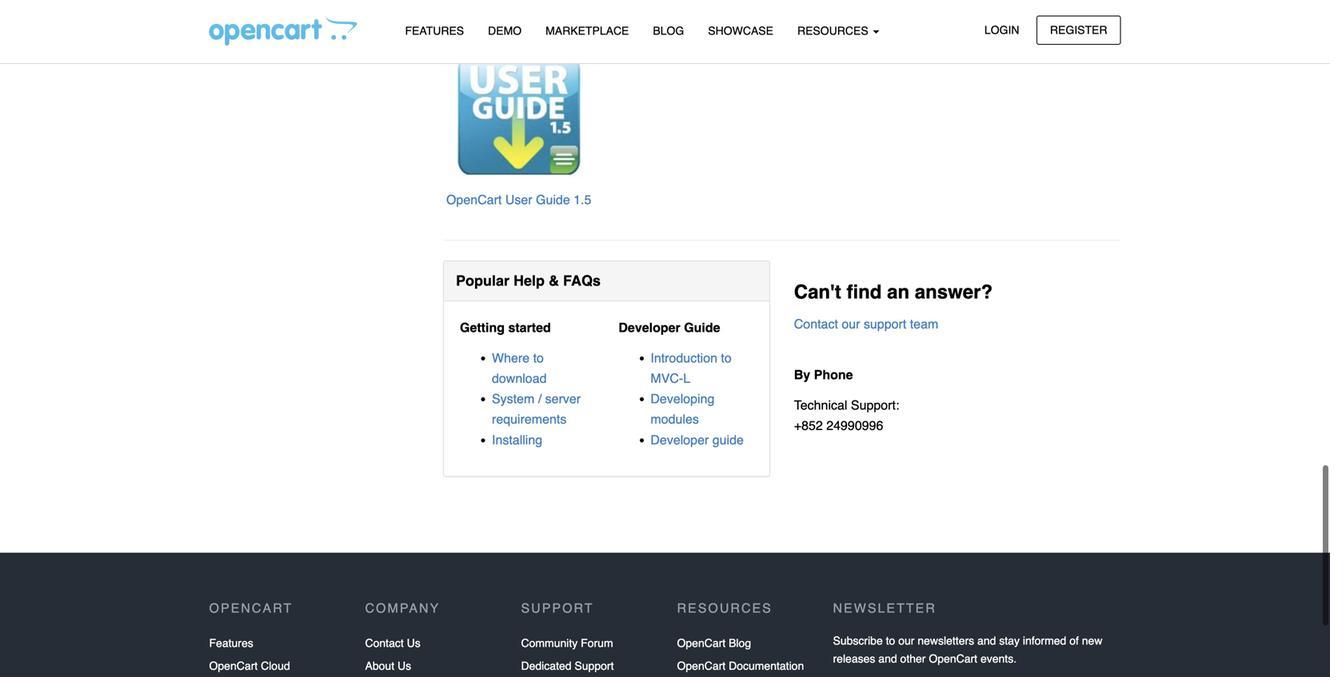 Task type: describe. For each thing, give the bounding box(es) containing it.
demo
[[488, 24, 522, 37]]

dedicated support link
[[521, 655, 614, 677]]

features link for demo
[[393, 17, 476, 45]]

opencart for opencart blog
[[677, 637, 726, 650]]

getting started
[[460, 320, 551, 335]]

requirements
[[492, 412, 567, 427]]

subscribe to our newsletters and stay informed of new releases and other opencart events.
[[833, 635, 1102, 665]]

introduction to mvc-l developing modules developer guide
[[651, 351, 744, 447]]

system / server requirements link
[[492, 392, 581, 427]]

marketplace link
[[534, 17, 641, 45]]

opencart for opencart documentation
[[677, 660, 726, 673]]

help
[[513, 273, 545, 289]]

developing
[[651, 392, 715, 406]]

0 horizontal spatial guide
[[536, 192, 570, 207]]

opencart documentation link
[[677, 655, 804, 677]]

0 horizontal spatial and
[[878, 653, 897, 665]]

getting
[[460, 320, 505, 335]]

company
[[365, 601, 440, 616]]

where to download system / server requirements installing
[[492, 351, 581, 447]]

opencart user guide 1.5 image
[[454, 50, 584, 180]]

opencart inside subscribe to our newsletters and stay informed of new releases and other opencart events.
[[929, 653, 977, 665]]

contact us
[[365, 637, 420, 650]]

login
[[984, 24, 1019, 36]]

support inside dedicated support link
[[575, 660, 614, 673]]

can't find an answer?
[[794, 281, 993, 303]]

user
[[505, 192, 532, 207]]

login link
[[971, 16, 1033, 45]]

1 horizontal spatial and
[[977, 635, 996, 648]]

our inside subscribe to our newsletters and stay informed of new releases and other opencart events.
[[898, 635, 915, 648]]

answer?
[[915, 281, 993, 303]]

&
[[549, 273, 559, 289]]

blog link
[[641, 17, 696, 45]]

server
[[545, 392, 581, 406]]

developer inside introduction to mvc-l developing modules developer guide
[[651, 433, 709, 447]]

1 horizontal spatial resources
[[797, 24, 871, 37]]

features for opencart cloud
[[209, 637, 253, 650]]

informed
[[1023, 635, 1066, 648]]

blog inside 'link'
[[653, 24, 684, 37]]

where to download link
[[492, 351, 547, 386]]

documentation
[[729, 660, 804, 673]]

+852
[[794, 418, 823, 433]]

showcase
[[708, 24, 773, 37]]

us for about us
[[397, 660, 411, 673]]

resources link
[[785, 17, 891, 45]]

features for demo
[[405, 24, 464, 37]]

0 vertical spatial support
[[521, 601, 594, 616]]

installing link
[[492, 433, 542, 447]]

cloud
[[261, 660, 290, 673]]

introduction to mvc-l link
[[651, 351, 732, 386]]

modules
[[651, 412, 699, 427]]

contact our support team link
[[794, 317, 938, 331]]

opencart blog
[[677, 637, 751, 650]]

features link for opencart cloud
[[209, 632, 253, 655]]

dedicated support
[[521, 660, 614, 673]]

0 horizontal spatial resources
[[677, 601, 772, 616]]

installing
[[492, 433, 542, 447]]

contact us link
[[365, 632, 420, 655]]

forum
[[581, 637, 613, 650]]

of
[[1069, 635, 1079, 648]]

opencart for opencart user guide 1.5
[[446, 192, 502, 207]]

1 horizontal spatial guide
[[684, 320, 720, 335]]

newsletters
[[918, 635, 974, 648]]

developer guide link
[[651, 433, 744, 447]]

to for where to download
[[533, 351, 544, 365]]

to inside subscribe to our newsletters and stay informed of new releases and other opencart events.
[[886, 635, 895, 648]]

new
[[1082, 635, 1102, 648]]

opencart up opencart cloud link at the bottom of page
[[209, 601, 293, 616]]

phone
[[814, 368, 853, 382]]

about us
[[365, 660, 411, 673]]

24990996
[[826, 418, 883, 433]]

l
[[683, 371, 690, 386]]

developer guide
[[619, 320, 720, 335]]



Task type: vqa. For each thing, say whether or not it's contained in the screenshot.


Task type: locate. For each thing, give the bounding box(es) containing it.
1 vertical spatial and
[[878, 653, 897, 665]]

by
[[794, 368, 810, 382]]

0 horizontal spatial blog
[[653, 24, 684, 37]]

opencart left cloud
[[209, 660, 258, 673]]

our up other
[[898, 635, 915, 648]]

where
[[492, 351, 530, 365]]

0 vertical spatial developer
[[619, 320, 680, 335]]

opencart for opencart cloud
[[209, 660, 258, 673]]

contact for contact us
[[365, 637, 404, 650]]

dedicated
[[521, 660, 571, 673]]

2 horizontal spatial to
[[886, 635, 895, 648]]

1 vertical spatial guide
[[684, 320, 720, 335]]

system
[[492, 392, 535, 406]]

to right the where
[[533, 351, 544, 365]]

resources
[[797, 24, 871, 37], [677, 601, 772, 616]]

1 vertical spatial resources
[[677, 601, 772, 616]]

0 vertical spatial contact
[[794, 317, 838, 331]]

opencart
[[446, 192, 502, 207], [209, 601, 293, 616], [677, 637, 726, 650], [929, 653, 977, 665], [209, 660, 258, 673], [677, 660, 726, 673]]

us for contact us
[[407, 637, 420, 650]]

register link
[[1036, 16, 1121, 45]]

1 vertical spatial support
[[575, 660, 614, 673]]

mvc-
[[651, 371, 683, 386]]

to inside introduction to mvc-l developing modules developer guide
[[721, 351, 732, 365]]

guide left 1.5
[[536, 192, 570, 207]]

opencart up opencart documentation link
[[677, 637, 726, 650]]

features link up opencart cloud
[[209, 632, 253, 655]]

contact
[[794, 317, 838, 331], [365, 637, 404, 650]]

blog up opencart documentation link
[[729, 637, 751, 650]]

1 vertical spatial blog
[[729, 637, 751, 650]]

0 horizontal spatial contact
[[365, 637, 404, 650]]

our
[[842, 317, 860, 331], [898, 635, 915, 648]]

about
[[365, 660, 394, 673]]

opencart left user
[[446, 192, 502, 207]]

find
[[847, 281, 882, 303]]

support down forum
[[575, 660, 614, 673]]

0 horizontal spatial to
[[533, 351, 544, 365]]

opencart cloud link
[[209, 655, 290, 677]]

support:
[[851, 398, 899, 413]]

0 horizontal spatial our
[[842, 317, 860, 331]]

us
[[407, 637, 420, 650], [397, 660, 411, 673]]

0 horizontal spatial features link
[[209, 632, 253, 655]]

1 horizontal spatial blog
[[729, 637, 751, 650]]

contact for contact our support team
[[794, 317, 838, 331]]

0 vertical spatial and
[[977, 635, 996, 648]]

our left support on the right of page
[[842, 317, 860, 331]]

0 vertical spatial features
[[405, 24, 464, 37]]

and up events.
[[977, 635, 996, 648]]

started
[[508, 320, 551, 335]]

to right subscribe
[[886, 635, 895, 648]]

stay
[[999, 635, 1020, 648]]

showcase link
[[696, 17, 785, 45]]

opencart cloud
[[209, 660, 290, 673]]

blog
[[653, 24, 684, 37], [729, 637, 751, 650]]

opencart down newsletters at the bottom
[[929, 653, 977, 665]]

opencart user guide 1.5
[[446, 192, 591, 207]]

1 vertical spatial features link
[[209, 632, 253, 655]]

1 vertical spatial developer
[[651, 433, 709, 447]]

support up community
[[521, 601, 594, 616]]

contact up about us link
[[365, 637, 404, 650]]

support
[[521, 601, 594, 616], [575, 660, 614, 673]]

blog left showcase
[[653, 24, 684, 37]]

demo link
[[476, 17, 534, 45]]

to for introduction to mvc-l
[[721, 351, 732, 365]]

contact our support team
[[794, 317, 938, 331]]

download
[[492, 371, 547, 386]]

releases
[[833, 653, 875, 665]]

to inside where to download system / server requirements installing
[[533, 351, 544, 365]]

1 vertical spatial our
[[898, 635, 915, 648]]

other
[[900, 653, 926, 665]]

subscribe
[[833, 635, 883, 648]]

1 horizontal spatial contact
[[794, 317, 838, 331]]

features left demo
[[405, 24, 464, 37]]

introduction
[[651, 351, 717, 365]]

features
[[405, 24, 464, 37], [209, 637, 253, 650]]

features link
[[393, 17, 476, 45], [209, 632, 253, 655]]

about us link
[[365, 655, 411, 677]]

1 vertical spatial contact
[[365, 637, 404, 650]]

community forum link
[[521, 632, 613, 655]]

popular help & faqs
[[456, 273, 601, 289]]

1 vertical spatial features
[[209, 637, 253, 650]]

community forum
[[521, 637, 613, 650]]

community
[[521, 637, 578, 650]]

1 horizontal spatial to
[[721, 351, 732, 365]]

0 vertical spatial us
[[407, 637, 420, 650]]

opencart blog link
[[677, 632, 751, 655]]

opencart - open source shopping cart solution image
[[209, 17, 357, 46]]

guide
[[536, 192, 570, 207], [684, 320, 720, 335]]

technical
[[794, 398, 847, 413]]

1 vertical spatial us
[[397, 660, 411, 673]]

features link left demo
[[393, 17, 476, 45]]

developer
[[619, 320, 680, 335], [651, 433, 709, 447]]

0 vertical spatial blog
[[653, 24, 684, 37]]

by phone
[[794, 368, 853, 382]]

1 horizontal spatial features
[[405, 24, 464, 37]]

features up opencart cloud link at the bottom of page
[[209, 637, 253, 650]]

marketplace
[[546, 24, 629, 37]]

1.5
[[574, 192, 591, 207]]

an
[[887, 281, 909, 303]]

us up about us link
[[407, 637, 420, 650]]

technical support: +852 24990996
[[794, 398, 899, 433]]

register
[[1050, 24, 1107, 36]]

us right about
[[397, 660, 411, 673]]

newsletter
[[833, 601, 936, 616]]

opencart user guide 1.5 link
[[446, 192, 591, 207]]

and
[[977, 635, 996, 648], [878, 653, 897, 665]]

0 vertical spatial resources
[[797, 24, 871, 37]]

0 vertical spatial our
[[842, 317, 860, 331]]

1 horizontal spatial our
[[898, 635, 915, 648]]

1 horizontal spatial features link
[[393, 17, 476, 45]]

popular
[[456, 273, 509, 289]]

support
[[864, 317, 906, 331]]

guide
[[712, 433, 744, 447]]

events.
[[980, 653, 1017, 665]]

developing modules link
[[651, 392, 715, 427]]

contact down can't
[[794, 317, 838, 331]]

and left other
[[878, 653, 897, 665]]

guide up introduction
[[684, 320, 720, 335]]

to
[[533, 351, 544, 365], [721, 351, 732, 365], [886, 635, 895, 648]]

team
[[910, 317, 938, 331]]

to right introduction
[[721, 351, 732, 365]]

0 vertical spatial features link
[[393, 17, 476, 45]]

opencart down opencart blog link
[[677, 660, 726, 673]]

opencart documentation
[[677, 660, 804, 673]]

developer down 'modules'
[[651, 433, 709, 447]]

0 vertical spatial guide
[[536, 192, 570, 207]]

/
[[538, 392, 542, 406]]

can't
[[794, 281, 841, 303]]

0 horizontal spatial features
[[209, 637, 253, 650]]

developer up introduction
[[619, 320, 680, 335]]

faqs
[[563, 273, 601, 289]]



